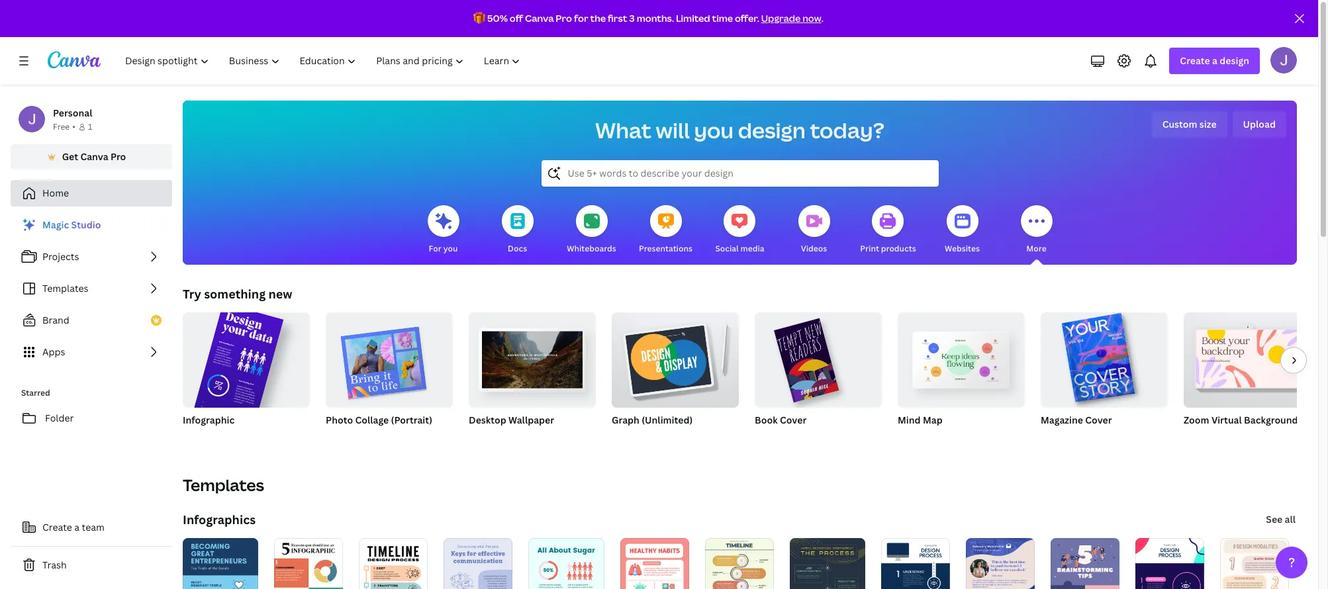 Task type: describe. For each thing, give the bounding box(es) containing it.
cover for book cover
[[780, 414, 807, 426]]

more
[[1027, 243, 1047, 254]]

custom
[[1162, 118, 1197, 130]]

try something new
[[183, 286, 292, 302]]

docs button
[[502, 196, 533, 265]]

virtual
[[1212, 414, 1242, 426]]

free •
[[53, 121, 75, 132]]

social
[[715, 243, 739, 254]]

the
[[590, 12, 606, 24]]

upload button
[[1233, 111, 1287, 138]]

projects
[[42, 250, 79, 263]]

products
[[881, 243, 916, 254]]

50%
[[487, 12, 508, 24]]

magazine cover
[[1041, 414, 1112, 426]]

upgrade now button
[[761, 12, 821, 24]]

trash
[[42, 559, 67, 571]]

(portrait)
[[391, 414, 432, 426]]

magic studio link
[[11, 212, 172, 238]]

desktop wallpaper group
[[469, 307, 596, 444]]

1 horizontal spatial pro
[[556, 12, 572, 24]]

print
[[860, 243, 879, 254]]

home link
[[11, 180, 172, 207]]

size
[[1200, 118, 1217, 130]]

off
[[510, 12, 523, 24]]

zoom virtual background
[[1184, 414, 1298, 426]]

presentations
[[639, 243, 693, 254]]

a for design
[[1212, 54, 1218, 67]]

mind map
[[898, 414, 943, 426]]

group for magazine cover
[[1041, 307, 1168, 408]]

get
[[62, 150, 78, 163]]

create a team button
[[11, 514, 172, 541]]

•
[[72, 121, 75, 132]]

(unlimited)
[[642, 414, 693, 426]]

what will you design today?
[[595, 116, 885, 144]]

cover for magazine cover
[[1085, 414, 1112, 426]]

new
[[268, 286, 292, 302]]

group for mind map
[[898, 307, 1025, 408]]

get canva pro button
[[11, 144, 172, 170]]

today?
[[810, 116, 885, 144]]

see all link
[[1265, 507, 1297, 533]]

zoom
[[1184, 414, 1209, 426]]

try
[[183, 286, 201, 302]]

magazine cover group
[[1041, 307, 1168, 444]]

create for create a team
[[42, 521, 72, 534]]

mind map group
[[898, 307, 1025, 444]]

infographic
[[183, 414, 235, 426]]

Search search field
[[568, 161, 912, 186]]

infographics link
[[183, 512, 256, 528]]

.
[[821, 12, 824, 24]]

templates inside 'templates' link
[[42, 282, 88, 295]]

magic studio
[[42, 219, 101, 231]]

print products
[[860, 243, 916, 254]]

desktop
[[469, 414, 506, 426]]

design inside dropdown button
[[1220, 54, 1249, 67]]

videos
[[801, 243, 827, 254]]

1
[[88, 121, 92, 132]]

canva inside button
[[80, 150, 108, 163]]

print products button
[[860, 196, 916, 265]]

graph
[[612, 414, 640, 426]]

3
[[629, 12, 635, 24]]

what
[[595, 116, 652, 144]]

pro inside button
[[111, 150, 126, 163]]

1 vertical spatial templates
[[183, 474, 264, 496]]

create a team
[[42, 521, 105, 534]]

templates link
[[11, 275, 172, 302]]

media
[[741, 243, 764, 254]]

get canva pro
[[62, 150, 126, 163]]

projects link
[[11, 244, 172, 270]]

wallpaper
[[509, 414, 554, 426]]

see
[[1266, 513, 1283, 526]]

group for graph (unlimited)
[[612, 307, 739, 408]]

brand
[[42, 314, 69, 326]]



Task type: vqa. For each thing, say whether or not it's contained in the screenshot.
your within FOR PRODUCT LABELING, USE PRINTED LABELS TO PROVIDE IMPORTANT INFORMATION SUCH AS SHELF-LIFE AND NUTRITIONAL VALUES FOR FOOD ITEMS, OR THE PROPER USE AND DISPOSAL OF PRODUCTS. FOR THE CLASSROOM, USE YOUR LABEL STICKERS AS CLASSROOM NAME TAGS AND ON NAME LABELS FOR TROLLEYS, TOTE TRAYS, LUNCH BOXES, AND OTHER ITEMS IN THE CLASSROOM.
no



Task type: locate. For each thing, give the bounding box(es) containing it.
1 vertical spatial a
[[74, 521, 80, 534]]

you right the will at the top of page
[[694, 116, 734, 144]]

cover
[[780, 414, 807, 426], [1085, 414, 1112, 426]]

0 horizontal spatial create
[[42, 521, 72, 534]]

top level navigation element
[[117, 48, 532, 74]]

home
[[42, 187, 69, 199]]

folder link
[[11, 405, 172, 432]]

group for zoom virtual background
[[1184, 307, 1311, 408]]

trash link
[[11, 552, 172, 579]]

zoom virtual background group
[[1184, 307, 1311, 444]]

see all
[[1266, 513, 1296, 526]]

🎁 50% off canva pro for the first 3 months. limited time offer. upgrade now .
[[473, 12, 824, 24]]

all
[[1285, 513, 1296, 526]]

0 vertical spatial canva
[[525, 12, 554, 24]]

🎁
[[473, 12, 485, 24]]

websites button
[[945, 196, 980, 265]]

0 horizontal spatial you
[[443, 243, 458, 254]]

magic
[[42, 219, 69, 231]]

custom size
[[1162, 118, 1217, 130]]

1 vertical spatial canva
[[80, 150, 108, 163]]

0 horizontal spatial design
[[738, 116, 806, 144]]

group
[[181, 303, 310, 472], [326, 307, 453, 408], [469, 307, 596, 408], [612, 307, 739, 408], [755, 307, 882, 408], [898, 307, 1025, 408], [1041, 307, 1168, 408], [1184, 307, 1311, 408]]

videos button
[[798, 196, 830, 265]]

0 horizontal spatial a
[[74, 521, 80, 534]]

more button
[[1021, 196, 1052, 265]]

time
[[712, 12, 733, 24]]

templates down projects
[[42, 282, 88, 295]]

apps link
[[11, 339, 172, 365]]

infographic group
[[181, 303, 310, 472]]

websites
[[945, 243, 980, 254]]

folder
[[45, 412, 74, 424]]

cover inside group
[[780, 414, 807, 426]]

1 cover from the left
[[780, 414, 807, 426]]

desktop wallpaper
[[469, 414, 554, 426]]

0 vertical spatial you
[[694, 116, 734, 144]]

for
[[574, 12, 588, 24]]

social media
[[715, 243, 764, 254]]

folder button
[[11, 405, 172, 432]]

1 horizontal spatial design
[[1220, 54, 1249, 67]]

cover right book on the bottom right of the page
[[780, 414, 807, 426]]

free
[[53, 121, 70, 132]]

map
[[923, 414, 943, 426]]

graph (unlimited)
[[612, 414, 693, 426]]

cover inside group
[[1085, 414, 1112, 426]]

design
[[1220, 54, 1249, 67], [738, 116, 806, 144]]

book cover
[[755, 414, 807, 426]]

create a design button
[[1170, 48, 1260, 74]]

a for team
[[74, 521, 80, 534]]

you
[[694, 116, 734, 144], [443, 243, 458, 254]]

0 horizontal spatial templates
[[42, 282, 88, 295]]

first
[[608, 12, 627, 24]]

0 horizontal spatial pro
[[111, 150, 126, 163]]

for you button
[[427, 196, 459, 265]]

list
[[11, 212, 172, 365]]

studio
[[71, 219, 101, 231]]

list containing magic studio
[[11, 212, 172, 365]]

canva right off
[[525, 12, 554, 24]]

something
[[204, 286, 266, 302]]

pro up home link
[[111, 150, 126, 163]]

you right for
[[443, 243, 458, 254]]

1 vertical spatial you
[[443, 243, 458, 254]]

whiteboards button
[[567, 196, 616, 265]]

upload
[[1243, 118, 1276, 130]]

whiteboards
[[567, 243, 616, 254]]

infographics
[[183, 512, 256, 528]]

apps
[[42, 346, 65, 358]]

a
[[1212, 54, 1218, 67], [74, 521, 80, 534]]

group for book cover
[[755, 307, 882, 408]]

starred
[[21, 387, 50, 399]]

create left team
[[42, 521, 72, 534]]

1 vertical spatial create
[[42, 521, 72, 534]]

months.
[[637, 12, 674, 24]]

for you
[[429, 243, 458, 254]]

pro left "for"
[[556, 12, 572, 24]]

create inside dropdown button
[[1180, 54, 1210, 67]]

a up the size
[[1212, 54, 1218, 67]]

photo collage (portrait)
[[326, 414, 432, 426]]

None search field
[[541, 160, 939, 187]]

1 horizontal spatial you
[[694, 116, 734, 144]]

0 horizontal spatial canva
[[80, 150, 108, 163]]

create a design
[[1180, 54, 1249, 67]]

social media button
[[715, 196, 764, 265]]

1 vertical spatial design
[[738, 116, 806, 144]]

0 vertical spatial templates
[[42, 282, 88, 295]]

presentations button
[[639, 196, 693, 265]]

0 vertical spatial create
[[1180, 54, 1210, 67]]

personal
[[53, 107, 92, 119]]

pro
[[556, 12, 572, 24], [111, 150, 126, 163]]

book cover group
[[755, 307, 882, 444]]

0 vertical spatial design
[[1220, 54, 1249, 67]]

background
[[1244, 414, 1298, 426]]

templates up infographics
[[183, 474, 264, 496]]

a left team
[[74, 521, 80, 534]]

you inside "button"
[[443, 243, 458, 254]]

1 horizontal spatial canva
[[525, 12, 554, 24]]

upgrade
[[761, 12, 801, 24]]

1 horizontal spatial cover
[[1085, 414, 1112, 426]]

design left jacob simon "icon" at the right of the page
[[1220, 54, 1249, 67]]

graph (unlimited) group
[[612, 307, 739, 444]]

docs
[[508, 243, 527, 254]]

0 vertical spatial a
[[1212, 54, 1218, 67]]

1 horizontal spatial a
[[1212, 54, 1218, 67]]

1 horizontal spatial create
[[1180, 54, 1210, 67]]

canva
[[525, 12, 554, 24], [80, 150, 108, 163]]

a inside the create a team button
[[74, 521, 80, 534]]

create for create a design
[[1180, 54, 1210, 67]]

will
[[656, 116, 690, 144]]

0 vertical spatial pro
[[556, 12, 572, 24]]

cover right magazine
[[1085, 414, 1112, 426]]

canva right get
[[80, 150, 108, 163]]

create up custom size
[[1180, 54, 1210, 67]]

book
[[755, 414, 778, 426]]

design up "search" search field
[[738, 116, 806, 144]]

jacob simon image
[[1271, 47, 1297, 73]]

offer.
[[735, 12, 759, 24]]

group for infographic
[[181, 303, 310, 472]]

a inside the create a design dropdown button
[[1212, 54, 1218, 67]]

mind
[[898, 414, 921, 426]]

photo
[[326, 414, 353, 426]]

for
[[429, 243, 442, 254]]

now
[[803, 12, 821, 24]]

magazine
[[1041, 414, 1083, 426]]

1 horizontal spatial templates
[[183, 474, 264, 496]]

2 cover from the left
[[1085, 414, 1112, 426]]

create inside button
[[42, 521, 72, 534]]

create
[[1180, 54, 1210, 67], [42, 521, 72, 534]]

photo collage (portrait) group
[[326, 307, 453, 444]]

custom size button
[[1152, 111, 1227, 138]]

brand link
[[11, 307, 172, 334]]

team
[[82, 521, 105, 534]]

0 horizontal spatial cover
[[780, 414, 807, 426]]

1 vertical spatial pro
[[111, 150, 126, 163]]



